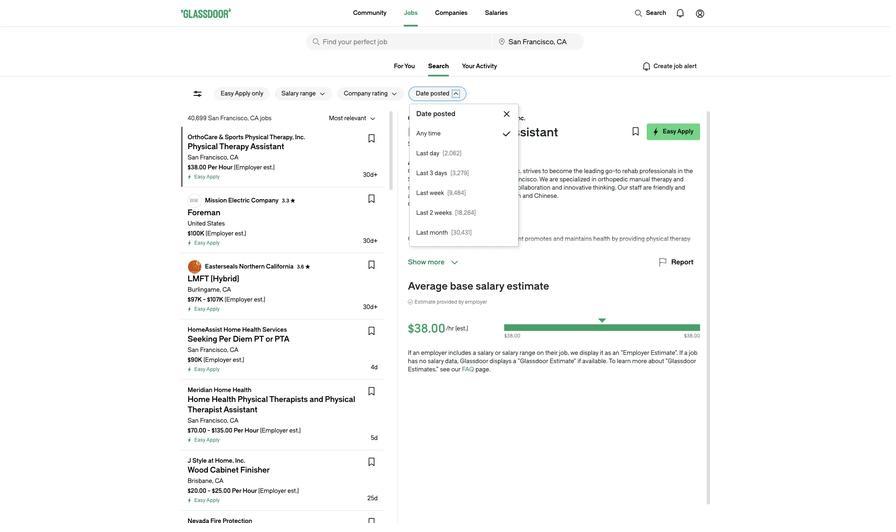 Task type: locate. For each thing, give the bounding box(es) containing it.
1 vertical spatial -
[[207, 427, 210, 434]]

in
[[678, 168, 683, 175], [491, 176, 496, 183], [592, 176, 597, 183], [495, 193, 500, 200], [534, 269, 539, 276], [506, 277, 511, 284], [462, 285, 467, 292]]

0 vertical spatial hour
[[219, 164, 233, 171]]

work down approachable,
[[420, 201, 433, 208]]

last left 2
[[416, 210, 428, 217]]

with down promote at the left
[[408, 285, 419, 292]]

by down supervision
[[474, 252, 480, 259]]

san francisco, ca $38.00 per hour (employer est.)
[[188, 154, 275, 171]]

more down "employer
[[632, 358, 647, 365]]

"glassdoor down "on"
[[518, 358, 548, 365]]

1 horizontal spatial patients,
[[654, 244, 678, 251]]

easterseals northern california logo image
[[188, 260, 201, 274]]

is
[[544, 285, 549, 292]]

easy apply for san francisco, ca $90k (employer est.)
[[194, 367, 220, 372]]

- for burlingame,
[[203, 296, 206, 303]]

0 horizontal spatial health
[[455, 252, 472, 259]]

ca inside san francisco, ca $70.00 - $135.00 per hour (employer est.)
[[230, 417, 239, 424]]

apply for brisbane, ca $20.00 - $25.00 per hour (employer est.)
[[206, 498, 220, 503]]

services
[[262, 327, 287, 334]]

ca down homeassist home health services
[[230, 347, 239, 354]]

francisco, inside san francisco, ca $70.00 - $135.00 per hour (employer est.)
[[200, 417, 228, 424]]

[2,062]
[[443, 150, 462, 157]]

an down should
[[591, 269, 598, 276]]

apply for san francisco, ca $70.00 - $135.00 per hour (employer est.)
[[206, 437, 220, 443]]

2 horizontal spatial we
[[681, 269, 689, 276]]

orthocare up any
[[408, 115, 438, 122]]

provided
[[437, 299, 457, 305]]

hour right $135.00
[[245, 427, 259, 434]]

0 horizontal spatial "glassdoor
[[518, 358, 548, 365]]

- inside burlingame, ca $97k - $107k (employer est.)
[[203, 296, 206, 303]]

date down the search link
[[416, 90, 429, 97]]

date up any
[[416, 110, 432, 118]]

sports inside jobs list element
[[225, 134, 244, 141]]

1 vertical spatial search
[[428, 63, 449, 70]]

2 last from the top
[[416, 170, 428, 177]]

2 30d+ from the top
[[363, 238, 378, 245]]

inc. inside about us orthocare & sports physical therapy inc. strives to become the leading go-to rehab professionals in the sunset and richmond district in san francisco. we are specialized in orthopedic manual therapy and sports physical therapy. we encourage collaboration and innovative thinking. our staff are friendly and approachable, and are bilingual in english and chinese. our work environment includes:
[[512, 168, 522, 175]]

about
[[408, 160, 426, 167]]

★ for mission electric company
[[290, 198, 295, 204]]

1 horizontal spatial therapy,
[[490, 115, 514, 122]]

health up san francisco, ca $70.00 - $135.00 per hour (employer est.)
[[233, 387, 251, 394]]

home for homeassist
[[223, 327, 241, 334]]

brisbane, ca $20.00 - $25.00 per hour (employer est.)
[[188, 478, 299, 495]]

2 vertical spatial &
[[439, 168, 443, 175]]

medicine
[[479, 277, 504, 284]]

hour inside brisbane, ca $20.00 - $25.00 per hour (employer est.)
[[243, 488, 257, 495]]

1 vertical spatial orthocare
[[188, 134, 218, 141]]

physical down atmosphere
[[451, 236, 474, 243]]

if left job
[[679, 350, 683, 357]]

san inside about us orthocare & sports physical therapy inc. strives to become the leading go-to rehab professionals in the sunset and richmond district in san francisco. we are specialized in orthopedic manual therapy and sports physical therapy. we encourage collaboration and innovative thinking. our staff are friendly and approachable, and are bilingual in english and chinese. our work environment includes:
[[497, 176, 508, 183]]

san down 40,699
[[188, 154, 199, 161]]

est.) inside san francisco, ca $70.00 - $135.00 per hour (employer est.)
[[289, 427, 301, 434]]

ca inside san francisco, ca $90k (employer est.)
[[230, 347, 239, 354]]

$20.00
[[188, 488, 206, 495]]

none field search location
[[492, 33, 584, 50]]

apply.
[[584, 285, 599, 292]]

0 horizontal spatial an
[[413, 350, 420, 357]]

1 horizontal spatial more
[[632, 358, 647, 365]]

obtaining
[[648, 252, 674, 259]]

1 horizontal spatial range
[[520, 350, 535, 357]]

0 horizontal spatial are
[[460, 193, 469, 200]]

1 horizontal spatial are
[[550, 176, 558, 183]]

2 vertical spatial our
[[408, 236, 418, 243]]

0 vertical spatial date posted
[[416, 90, 449, 97]]

0 vertical spatial therapy,
[[490, 115, 514, 122]]

range left "on"
[[520, 350, 535, 357]]

1 vertical spatial company
[[251, 197, 279, 204]]

programs
[[617, 244, 644, 251]]

0 horizontal spatial with
[[408, 285, 419, 292]]

to down therapeutic
[[577, 285, 582, 292]]

hour inside san francisco, ca $38.00 per hour (employer est.)
[[219, 164, 233, 171]]

we inside our company's physical therapy assistant promotes and maintains health by providing physical therapy services under the supervision of a physical therapist, administers treatment programs for patients, assesses patient health by interviewing patients, performing physical examinations, and obtaining updating, and studying therapy histories. the ideal candidate should be able to work independently with excellent customer service mentality. fluency in chinese would be an advantage but not necessary. we promote evidence-based medicine in manual therapy and therapeutic exercise procedures. new graduate with a keen interest in orthopedic manual therapy is welcome to apply.
[[681, 269, 689, 276]]

2 vertical spatial hour
[[243, 488, 257, 495]]

our left staff
[[618, 184, 628, 191]]

orthopedic down go-
[[598, 176, 628, 183]]

work inside our company's physical therapy assistant promotes and maintains health by providing physical therapy services under the supervision of a physical therapist, administers treatment programs for patients, assesses patient health by interviewing patients, performing physical examinations, and obtaining updating, and studying therapy histories. the ideal candidate should be able to work independently with excellent customer service mentality. fluency in chinese would be an advantage but not necessary. we promote evidence-based medicine in manual therapy and therapeutic exercise procedures. new graduate with a keen interest in orthopedic manual therapy is welcome to apply.
[[622, 260, 636, 267]]

the inside our company's physical therapy assistant promotes and maintains health by providing physical therapy services under the supervision of a physical therapist, administers treatment programs for patients, assesses patient health by interviewing patients, performing physical examinations, and obtaining updating, and studying therapy histories. the ideal candidate should be able to work independently with excellent customer service mentality. fluency in chinese would be an advantage but not necessary. we promote evidence-based medicine in manual therapy and therapeutic exercise procedures. new graduate with a keen interest in orthopedic manual therapy is welcome to apply.
[[450, 244, 458, 251]]

search inside button
[[646, 10, 666, 17]]

date posted down the search link
[[416, 90, 449, 97]]

health for meridian home health
[[233, 387, 251, 394]]

home right meridian
[[214, 387, 231, 394]]

3 30d+ from the top
[[363, 304, 378, 311]]

orthocare for orthocare & sports physical therapy, inc.
[[188, 134, 218, 141]]

1 vertical spatial therapy,
[[270, 134, 294, 141]]

advantage
[[599, 269, 628, 276]]

1 horizontal spatial company
[[344, 90, 371, 97]]

san inside san francisco, ca $38.00 per hour (employer est.)
[[188, 154, 199, 161]]

0 vertical spatial be
[[594, 260, 601, 267]]

physical
[[427, 184, 449, 191], [646, 236, 669, 243], [505, 244, 527, 251], [573, 252, 595, 259]]

2 vertical spatial -
[[208, 488, 211, 495]]

2 vertical spatial orthocare
[[408, 168, 437, 175]]

home right homeassist
[[223, 327, 241, 334]]

ca up $107k
[[222, 286, 231, 293]]

1 vertical spatial manual
[[512, 277, 533, 284]]

estimate".
[[651, 350, 678, 357]]

1 vertical spatial date posted
[[416, 110, 455, 118]]

2 vertical spatial we
[[681, 269, 689, 276]]

san right 40,699
[[208, 115, 219, 122]]

(employer inside san francisco, ca $70.00 - $135.00 per hour (employer est.)
[[260, 427, 288, 434]]

be down should
[[583, 269, 590, 276]]

last for last 3 days [3,279]
[[416, 170, 428, 177]]

histories.
[[493, 260, 518, 267]]

or
[[495, 350, 501, 357]]

are down therapy.
[[460, 193, 469, 200]]

therapy inside our company's physical therapy assistant promotes and maintains health by providing physical therapy services under the supervision of a physical therapist, administers treatment programs for patients, assesses patient health by interviewing patients, performing physical examinations, and obtaining updating, and studying therapy histories. the ideal candidate should be able to work independently with excellent customer service mentality. fluency in chinese would be an advantage but not necessary. we promote evidence-based medicine in manual therapy and therapeutic exercise procedures. new graduate with a keen interest in orthopedic manual therapy is welcome to apply.
[[475, 236, 497, 243]]

francisco, up 'last day [2,062]' at the top of page
[[422, 140, 455, 148]]

- right the $97k
[[203, 296, 206, 303]]

& inside jobs list element
[[219, 134, 223, 141]]

1 horizontal spatial by
[[474, 252, 480, 259]]

1 last from the top
[[416, 150, 428, 157]]

an inside our company's physical therapy assistant promotes and maintains health by providing physical therapy services under the supervision of a physical therapist, administers treatment programs for patients, assesses patient health by interviewing patients, performing physical examinations, and obtaining updating, and studying therapy histories. the ideal candidate should be able to work independently with excellent customer service mentality. fluency in chinese would be an advantage but not necessary. we promote evidence-based medicine in manual therapy and therapeutic exercise procedures. new graduate with a keen interest in orthopedic manual therapy is welcome to apply.
[[591, 269, 598, 276]]

- right the $70.00
[[207, 427, 210, 434]]

0 horizontal spatial company
[[251, 197, 279, 204]]

with
[[677, 260, 689, 267], [408, 285, 419, 292]]

1 "glassdoor from the left
[[518, 358, 548, 365]]

therapy down close dropdown icon
[[457, 126, 503, 139]]

therapist,
[[528, 244, 554, 251]]

francisco, inside san francisco, ca $38.00 per hour (employer est.)
[[200, 154, 228, 161]]

community link
[[353, 0, 387, 26]]

0 vertical spatial orthopedic
[[598, 176, 628, 183]]

orthocare down 40,699
[[188, 134, 218, 141]]

search
[[646, 10, 666, 17], [428, 63, 449, 70]]

0 vertical spatial manual
[[629, 176, 650, 183]]

our down approachable,
[[408, 201, 418, 208]]

1 horizontal spatial an
[[591, 269, 598, 276]]

0 horizontal spatial work
[[420, 201, 433, 208]]

2 none field from the left
[[492, 33, 584, 50]]

5 last from the top
[[416, 229, 428, 236]]

patients, up obtaining
[[654, 244, 678, 251]]

orthocare & sports physical therapy, inc.
[[188, 134, 305, 141]]

you
[[404, 63, 415, 70]]

$97k
[[188, 296, 202, 303]]

apply
[[235, 90, 250, 97], [677, 128, 694, 135], [206, 174, 220, 180], [206, 240, 220, 246], [206, 306, 220, 312], [206, 367, 220, 372], [206, 437, 220, 443], [206, 498, 220, 503]]

&
[[439, 115, 444, 122], [219, 134, 223, 141], [439, 168, 443, 175]]

★ inside mission electric company 3.3 ★
[[290, 198, 295, 204]]

employer down average base salary estimate in the bottom of the page
[[465, 299, 487, 305]]

by up treatment
[[612, 236, 618, 243]]

francisco, up the orthocare & sports physical therapy, inc.
[[220, 115, 249, 122]]

show
[[408, 258, 426, 266]]

francisco, for homeassist home health services
[[200, 347, 228, 354]]

[9,484]
[[447, 190, 466, 197]]

& up the time
[[439, 115, 444, 122]]

0 vertical spatial search
[[646, 10, 666, 17]]

1 vertical spatial health
[[455, 252, 472, 259]]

0 vertical spatial by
[[612, 236, 618, 243]]

would
[[565, 269, 581, 276]]

report
[[671, 258, 694, 266]]

sports inside orthocare & sports physical therapy, inc. physical therapy assistant san francisco, ca
[[445, 115, 464, 122]]

(employer inside burlingame, ca $97k - $107k (employer est.)
[[225, 296, 253, 303]]

francisco, up $90k
[[200, 347, 228, 354]]

san down any
[[408, 140, 420, 148]]

environment
[[434, 201, 469, 208]]

patients, up the
[[516, 252, 539, 259]]

j style at home, inc.
[[188, 458, 245, 465]]

0 horizontal spatial ★
[[290, 198, 295, 204]]

easy for united states $100k (employer est.)
[[194, 240, 205, 246]]

an right as on the right of page
[[613, 350, 619, 357]]

"glassdoor
[[518, 358, 548, 365], [666, 358, 696, 365]]

company left 3.3
[[251, 197, 279, 204]]

promotes
[[525, 236, 552, 243]]

1 vertical spatial assistant
[[498, 236, 524, 243]]

1 vertical spatial we
[[473, 184, 482, 191]]

if up has
[[408, 350, 411, 357]]

friendly
[[653, 184, 673, 191]]

1 30d+ from the top
[[363, 172, 378, 179]]

0 vertical spatial company
[[344, 90, 371, 97]]

orthopedic down medicine
[[469, 285, 499, 292]]

0 vertical spatial home
[[223, 327, 241, 334]]

& down the 40,699 san francisco, ca jobs at the top
[[219, 134, 223, 141]]

be
[[594, 260, 601, 267], [583, 269, 590, 276]]

ca up [2,062]
[[456, 140, 466, 148]]

(employer inside united states $100k (employer est.)
[[206, 230, 233, 237]]

date posted inside dropdown button
[[416, 90, 449, 97]]

0 vertical spatial &
[[439, 115, 444, 122]]

english
[[501, 193, 521, 200]]

1 vertical spatial sports
[[225, 134, 244, 141]]

work up the but
[[622, 260, 636, 267]]

physical inside our company's physical therapy assistant promotes and maintains health by providing physical therapy services under the supervision of a physical therapist, administers treatment programs for patients, assesses patient health by interviewing patients, performing physical examinations, and obtaining updating, and studying therapy histories. the ideal candidate should be able to work independently with excellent customer service mentality. fluency in chinese would be an advantage but not necessary. we promote evidence-based medicine in manual therapy and therapeutic exercise procedures. new graduate with a keen interest in orthopedic manual therapy is welcome to apply.
[[451, 236, 474, 243]]

1 horizontal spatial search
[[646, 10, 666, 17]]

physical down jobs
[[245, 134, 268, 141]]

salary range
[[281, 90, 316, 97]]

est.) inside san francisco, ca $90k (employer est.)
[[233, 357, 244, 364]]

1 none field from the left
[[306, 33, 491, 50]]

0 vertical spatial date
[[416, 90, 429, 97]]

hour inside san francisco, ca $70.00 - $135.00 per hour (employer est.)
[[245, 427, 259, 434]]

san up $90k
[[188, 347, 199, 354]]

0 horizontal spatial none field
[[306, 33, 491, 50]]

rehab
[[622, 168, 638, 175]]

1 vertical spatial health
[[233, 387, 251, 394]]

orthocare & sports physical therapy, inc. physical therapy assistant san francisco, ca
[[408, 115, 558, 148]]

on
[[537, 350, 544, 357]]

1 vertical spatial per
[[234, 427, 243, 434]]

0 vertical spatial -
[[203, 296, 206, 303]]

$38.00 up job
[[684, 333, 700, 339]]

we up graduate
[[681, 269, 689, 276]]

a up glassdoor
[[473, 350, 476, 357]]

0 vertical spatial sports
[[445, 115, 464, 122]]

san up the $70.00
[[188, 417, 199, 424]]

last for last day [2,062]
[[416, 150, 428, 157]]

0 vertical spatial ★
[[290, 198, 295, 204]]

the right 'professionals' at the right top of page
[[684, 168, 693, 175]]

1 vertical spatial more
[[632, 358, 647, 365]]

about
[[648, 358, 664, 365]]

therapy, inside jobs list element
[[270, 134, 294, 141]]

show more
[[408, 258, 445, 266]]

0 horizontal spatial more
[[428, 258, 445, 266]]

mission electric company logo image
[[188, 194, 201, 207]]

0 vertical spatial orthocare
[[408, 115, 438, 122]]

therapy
[[457, 126, 503, 139], [488, 168, 510, 175], [475, 236, 497, 243]]

mentality.
[[483, 269, 510, 276]]

by right provided
[[458, 299, 464, 305]]

range right salary
[[300, 90, 316, 97]]

and down patient
[[435, 260, 445, 267]]

orthocare inside orthocare & sports physical therapy, inc. physical therapy assistant san francisco, ca
[[408, 115, 438, 122]]

therapy.
[[450, 184, 472, 191]]

therapy, down jobs
[[270, 134, 294, 141]]

burlingame, ca $97k - $107k (employer est.)
[[188, 286, 265, 303]]

rating
[[372, 90, 388, 97]]

ca left jobs
[[250, 115, 259, 122]]

easy for san francisco, ca $90k (employer est.)
[[194, 367, 205, 372]]

faq
[[462, 366, 474, 373]]

-
[[203, 296, 206, 303], [207, 427, 210, 434], [208, 488, 211, 495]]

therapy up is
[[534, 277, 555, 284]]

assistant up of
[[498, 236, 524, 243]]

2 "glassdoor from the left
[[666, 358, 696, 365]]

as
[[605, 350, 611, 357]]

4 last from the top
[[416, 210, 428, 217]]

1 vertical spatial are
[[643, 184, 652, 191]]

1 horizontal spatial with
[[677, 260, 689, 267]]

1 horizontal spatial work
[[622, 260, 636, 267]]

assistant
[[505, 126, 558, 139], [498, 236, 524, 243]]

salary
[[476, 281, 504, 292], [478, 350, 494, 357], [502, 350, 518, 357], [428, 358, 444, 365]]

★ inside easterseals northern california 3.6 ★
[[305, 264, 310, 270]]

physical up any time button at the top of page
[[465, 115, 489, 122]]

None field
[[306, 33, 491, 50], [492, 33, 584, 50]]

we up collaboration
[[539, 176, 548, 183]]

1 horizontal spatial orthopedic
[[598, 176, 628, 183]]

assistant down close dropdown icon
[[505, 126, 558, 139]]

company inside jobs list element
[[251, 197, 279, 204]]

3 last from the top
[[416, 190, 428, 197]]

under
[[432, 244, 448, 251]]

san inside san francisco, ca $70.00 - $135.00 per hour (employer est.)
[[188, 417, 199, 424]]

& inside about us orthocare & sports physical therapy inc. strives to become the leading go-to rehab professionals in the sunset and richmond district in san francisco. we are specialized in orthopedic manual therapy and sports physical therapy. we encourage collaboration and innovative thinking. our staff are friendly and approachable, and are bilingual in english and chinese. our work environment includes:
[[439, 168, 443, 175]]

2 vertical spatial per
[[232, 488, 241, 495]]

$38.00 up mission electric company logo
[[188, 164, 206, 171]]

1 vertical spatial patients,
[[516, 252, 539, 259]]

1 horizontal spatial none field
[[492, 33, 584, 50]]

posted down the search link
[[430, 90, 449, 97]]

0 horizontal spatial range
[[300, 90, 316, 97]]

0 horizontal spatial we
[[473, 184, 482, 191]]

1 horizontal spatial ★
[[305, 264, 310, 270]]

therapy, for orthocare & sports physical therapy, inc.
[[270, 134, 294, 141]]

0 vertical spatial assistant
[[505, 126, 558, 139]]

per up mission on the left top
[[208, 164, 217, 171]]

any
[[416, 130, 427, 137]]

& for orthocare & sports physical therapy, inc. physical therapy assistant san francisco, ca
[[439, 115, 444, 122]]

- right $20.00
[[208, 488, 211, 495]]

none field search keyword
[[306, 33, 491, 50]]

hour right $25.00
[[243, 488, 257, 495]]

sports down the 40,699 san francisco, ca jobs at the top
[[225, 134, 244, 141]]

1 vertical spatial work
[[622, 260, 636, 267]]

0 horizontal spatial if
[[408, 350, 411, 357]]

30d+
[[363, 172, 378, 179], [363, 238, 378, 245], [363, 304, 378, 311]]

2 horizontal spatial an
[[613, 350, 619, 357]]

& inside orthocare & sports physical therapy, inc. physical therapy assistant san francisco, ca
[[439, 115, 444, 122]]

we
[[539, 176, 548, 183], [473, 184, 482, 191], [681, 269, 689, 276]]

1 vertical spatial range
[[520, 350, 535, 357]]

0 vertical spatial we
[[539, 176, 548, 183]]

apply for san francisco, ca $90k (employer est.)
[[206, 367, 220, 372]]

ca up $25.00
[[215, 478, 224, 485]]

1 horizontal spatial employer
[[465, 299, 487, 305]]

ca inside brisbane, ca $20.00 - $25.00 per hour (employer est.)
[[215, 478, 224, 485]]

excellent
[[408, 269, 433, 276]]

estimate provided by employer
[[415, 299, 487, 305]]

homeassist
[[188, 327, 222, 334]]

2 vertical spatial 30d+
[[363, 304, 378, 311]]

therapy up service
[[471, 260, 492, 267]]

last for last 2 weeks [18,264]
[[416, 210, 428, 217]]

sports
[[445, 115, 464, 122], [225, 134, 244, 141], [444, 168, 463, 175]]

therapy, inside orthocare & sports physical therapy, inc. physical therapy assistant san francisco, ca
[[490, 115, 514, 122]]

per inside san francisco, ca $38.00 per hour (employer est.)
[[208, 164, 217, 171]]

orthocare inside about us orthocare & sports physical therapy inc. strives to become the leading go-to rehab professionals in the sunset and richmond district in san francisco. we are specialized in orthopedic manual therapy and sports physical therapy. we encourage collaboration and innovative thinking. our staff are friendly and approachable, and are bilingual in english and chinese. our work environment includes:
[[408, 168, 437, 175]]

hour up mission on the left top
[[219, 164, 233, 171]]

(employer
[[234, 164, 262, 171], [206, 230, 233, 237], [225, 296, 253, 303], [204, 357, 231, 364], [260, 427, 288, 434], [258, 488, 286, 495]]

physical inside jobs list element
[[245, 134, 268, 141]]

and up welcome
[[556, 277, 566, 284]]

0 vertical spatial 30d+
[[363, 172, 378, 179]]

more inside popup button
[[428, 258, 445, 266]]

physical up approachable,
[[427, 184, 449, 191]]

salary up see
[[428, 358, 444, 365]]

date posted list box
[[410, 124, 518, 243]]

ca down the orthocare & sports physical therapy, inc.
[[230, 154, 239, 161]]

0 vertical spatial per
[[208, 164, 217, 171]]

sports
[[408, 184, 425, 191]]

2 vertical spatial by
[[458, 299, 464, 305]]

- inside brisbane, ca $20.00 - $25.00 per hour (employer est.)
[[208, 488, 211, 495]]

a left job
[[684, 350, 688, 357]]

physical inside about us orthocare & sports physical therapy inc. strives to become the leading go-to rehab professionals in the sunset and richmond district in san francisco. we are specialized in orthopedic manual therapy and sports physical therapy. we encourage collaboration and innovative thinking. our staff are friendly and approachable, and are bilingual in english and chinese. our work environment includes:
[[464, 168, 487, 175]]

easy apply for brisbane, ca $20.00 - $25.00 per hour (employer est.)
[[194, 498, 220, 503]]

easy apply only
[[221, 90, 263, 97]]

style
[[192, 458, 207, 465]]

1 vertical spatial be
[[583, 269, 590, 276]]

encourage
[[483, 184, 513, 191]]

sports up richmond
[[444, 168, 463, 175]]

available.
[[582, 358, 608, 365]]

per inside brisbane, ca $20.00 - $25.00 per hour (employer est.)
[[232, 488, 241, 495]]

electric
[[228, 197, 250, 204]]

our up services
[[408, 236, 418, 243]]

patients,
[[654, 244, 678, 251], [516, 252, 539, 259]]

orthopedic inside about us orthocare & sports physical therapy inc. strives to become the leading go-to rehab professionals in the sunset and richmond district in san francisco. we are specialized in orthopedic manual therapy and sports physical therapy. we encourage collaboration and innovative thinking. our staff are friendly and approachable, and are bilingual in english and chinese. our work environment includes:
[[598, 176, 628, 183]]

0 horizontal spatial the
[[450, 244, 458, 251]]

salary right or
[[502, 350, 518, 357]]

home
[[223, 327, 241, 334], [214, 387, 231, 394]]

no
[[419, 358, 426, 365]]

1 horizontal spatial health
[[593, 236, 610, 243]]

francisco, inside san francisco, ca $90k (employer est.)
[[200, 347, 228, 354]]

sports for orthocare & sports physical therapy, inc.
[[225, 134, 244, 141]]

learn
[[617, 358, 631, 365]]

therapy
[[652, 176, 672, 183], [670, 236, 690, 243], [471, 260, 492, 267], [534, 277, 555, 284], [522, 285, 543, 292]]

richmond
[[441, 176, 469, 183]]

30d+ for mission electric company
[[363, 238, 378, 245]]

j
[[188, 458, 191, 465]]

health up treatment
[[593, 236, 610, 243]]

2 if from the left
[[679, 350, 683, 357]]

2 vertical spatial therapy
[[475, 236, 497, 243]]

health for homeassist home health services
[[242, 327, 261, 334]]

1 vertical spatial hour
[[245, 427, 259, 434]]

salary left or
[[478, 350, 494, 357]]

homeassist home health services
[[188, 327, 287, 334]]

includes
[[448, 350, 471, 357]]

close dropdown image
[[502, 109, 512, 119]]

we down the district
[[473, 184, 482, 191]]

san inside san francisco, ca $90k (employer est.)
[[188, 347, 199, 354]]

to down examinations,
[[616, 260, 621, 267]]

- inside san francisco, ca $70.00 - $135.00 per hour (employer est.)
[[207, 427, 210, 434]]

display
[[580, 350, 599, 357]]

ca inside san francisco, ca $38.00 per hour (employer est.)
[[230, 154, 239, 161]]

2 vertical spatial sports
[[444, 168, 463, 175]]

only
[[252, 90, 263, 97]]

salaries
[[485, 10, 508, 17]]

francisco, up $135.00
[[200, 417, 228, 424]]

francisco,
[[220, 115, 249, 122], [422, 140, 455, 148], [200, 154, 228, 161], [200, 347, 228, 354], [200, 417, 228, 424]]

orthocare inside jobs list element
[[188, 134, 218, 141]]

burlingame,
[[188, 286, 221, 293]]

health up studying
[[455, 252, 472, 259]]

0 vertical spatial work
[[420, 201, 433, 208]]

1 vertical spatial by
[[474, 252, 480, 259]]

home for meridian
[[214, 387, 231, 394]]

1 vertical spatial 30d+
[[363, 238, 378, 245]]

$107k
[[207, 296, 223, 303]]



Task type: vqa. For each thing, say whether or not it's contained in the screenshot.


Task type: describe. For each thing, give the bounding box(es) containing it.
and up "chinese."
[[552, 184, 562, 191]]

candidate
[[546, 260, 573, 267]]

2 horizontal spatial are
[[643, 184, 652, 191]]

- for brisbane,
[[208, 488, 211, 495]]

easy apply for united states $100k (employer est.)
[[194, 240, 220, 246]]

leading
[[584, 168, 604, 175]]

0 vertical spatial patients,
[[654, 244, 678, 251]]

approachable,
[[408, 193, 447, 200]]

company inside dropdown button
[[344, 90, 371, 97]]

0 vertical spatial health
[[593, 236, 610, 243]]

faq page.
[[462, 366, 491, 373]]

inc. inside orthocare & sports physical therapy, inc. physical therapy assistant san francisco, ca
[[515, 115, 526, 122]]

to right strives
[[542, 168, 548, 175]]

welcome
[[550, 285, 575, 292]]

physical inside about us orthocare & sports physical therapy inc. strives to become the leading go-to rehab professionals in the sunset and richmond district in san francisco. we are specialized in orthopedic manual therapy and sports physical therapy. we encourage collaboration and innovative thinking. our staff are friendly and approachable, and are bilingual in english and chinese. our work environment includes:
[[427, 184, 449, 191]]

1 horizontal spatial we
[[539, 176, 548, 183]]

job
[[689, 350, 698, 357]]

therapy left is
[[522, 285, 543, 292]]

your
[[462, 63, 475, 70]]

more inside if an employer includes a salary or salary range on their job, we display it as an "employer estimate".  if a job has no salary data, glassdoor displays a "glassdoor estimate" if available.  to learn more about "glassdoor estimates," see our
[[632, 358, 647, 365]]

assistant inside orthocare & sports physical therapy, inc. physical therapy assistant san francisco, ca
[[505, 126, 558, 139]]

and right friendly
[[675, 184, 685, 191]]

last month [30,431]
[[416, 229, 472, 236]]

"employer
[[621, 350, 649, 357]]

fluency
[[511, 269, 533, 276]]

in down encourage
[[495, 193, 500, 200]]

community
[[353, 10, 387, 17]]

therapy up report
[[670, 236, 690, 243]]

salary down mentality.
[[476, 281, 504, 292]]

est.) inside brisbane, ca $20.00 - $25.00 per hour (employer est.)
[[288, 488, 299, 495]]

companies
[[435, 10, 468, 17]]

date posted button
[[409, 87, 449, 100]]

and down collaboration
[[523, 193, 533, 200]]

and up 'administers'
[[553, 236, 563, 243]]

(employer inside brisbane, ca $20.00 - $25.00 per hour (employer est.)
[[258, 488, 286, 495]]

est.) inside united states $100k (employer est.)
[[235, 230, 246, 237]]

Search location field
[[492, 33, 584, 50]]

$38.00 left /hr
[[408, 322, 445, 336]]

week
[[430, 190, 444, 197]]

est.) inside burlingame, ca $97k - $107k (employer est.)
[[254, 296, 265, 303]]

time
[[428, 130, 441, 137]]

$25.00
[[212, 488, 231, 495]]

performing
[[541, 252, 571, 259]]

1 vertical spatial posted
[[433, 110, 455, 118]]

sports for orthocare & sports physical therapy, inc. physical therapy assistant san francisco, ca
[[445, 115, 464, 122]]

physical up the "for"
[[646, 236, 669, 243]]

their
[[545, 350, 558, 357]]

$38.00 /hr (est.)
[[408, 322, 468, 336]]

last week [9,484]
[[416, 190, 466, 197]]

supervision
[[460, 244, 492, 251]]

your activity link
[[462, 63, 497, 70]]

brisbane,
[[188, 478, 213, 485]]

apply for united states $100k (employer est.)
[[206, 240, 220, 246]]

apply for san francisco, ca $38.00 per hour (employer est.)
[[206, 174, 220, 180]]

in down 'based'
[[462, 285, 467, 292]]

administers
[[555, 244, 587, 251]]

company rating
[[344, 90, 388, 97]]

maintains
[[565, 236, 592, 243]]

providing
[[620, 236, 645, 243]]

easy apply for san francisco, ca $70.00 - $135.00 per hour (employer est.)
[[194, 437, 220, 443]]

estimate
[[415, 299, 436, 305]]

estimate"
[[550, 358, 576, 365]]

1 vertical spatial date
[[416, 110, 432, 118]]

posted inside date posted dropdown button
[[430, 90, 449, 97]]

(employer inside san francisco, ca $38.00 per hour (employer est.)
[[234, 164, 262, 171]]

4d
[[371, 364, 378, 371]]

francisco.
[[510, 176, 538, 183]]

glassdoor
[[460, 358, 488, 365]]

$38.00 up displays at the right
[[504, 333, 520, 339]]

physical up should
[[573, 252, 595, 259]]

estimates,"
[[408, 366, 439, 373]]

our inside our company's physical therapy assistant promotes and maintains health by providing physical therapy services under the supervision of a physical therapist, administers treatment programs for patients, assesses patient health by interviewing patients, performing physical examinations, and obtaining updating, and studying therapy histories. the ideal candidate should be able to work independently with excellent customer service mentality. fluency in chinese would be an advantage but not necessary. we promote evidence-based medicine in manual therapy and therapeutic exercise procedures. new graduate with a keen interest in orthopedic manual therapy is welcome to apply.
[[408, 236, 418, 243]]

★ for easterseals northern california
[[305, 264, 310, 270]]

3
[[430, 170, 433, 177]]

(employer inside san francisco, ca $90k (employer est.)
[[204, 357, 231, 364]]

0 horizontal spatial search
[[428, 63, 449, 70]]

faq link
[[462, 366, 474, 373]]

ca inside orthocare & sports physical therapy, inc. physical therapy assistant san francisco, ca
[[456, 140, 466, 148]]

2 horizontal spatial by
[[612, 236, 618, 243]]

[18,264]
[[455, 210, 476, 217]]

for
[[394, 63, 403, 70]]

easy for san francisco, ca $38.00 per hour (employer est.)
[[194, 174, 205, 180]]

range inside dropdown button
[[300, 90, 316, 97]]

become
[[549, 168, 572, 175]]

1 vertical spatial with
[[408, 285, 419, 292]]

a down promote at the left
[[421, 285, 424, 292]]

orthopedic inside our company's physical therapy assistant promotes and maintains health by providing physical therapy services under the supervision of a physical therapist, administers treatment programs for patients, assesses patient health by interviewing patients, performing physical examinations, and obtaining updating, and studying therapy histories. the ideal candidate should be able to work independently with excellent customer service mentality. fluency in chinese would be an advantage but not necessary. we promote evidence-based medicine in manual therapy and therapeutic exercise procedures. new graduate with a keen interest in orthopedic manual therapy is welcome to apply.
[[469, 285, 499, 292]]

job,
[[559, 350, 569, 357]]

2 vertical spatial are
[[460, 193, 469, 200]]

francisco, for meridian home health
[[200, 417, 228, 424]]

company rating button
[[337, 87, 388, 100]]

to left "rehab"
[[615, 168, 621, 175]]

specialized
[[560, 176, 590, 183]]

and up "week"
[[429, 176, 439, 183]]

jobs list element
[[181, 127, 389, 523]]

therapy, for orthocare & sports physical therapy, inc. physical therapy assistant san francisco, ca
[[490, 115, 514, 122]]

go-
[[605, 168, 615, 175]]

work inside about us orthocare & sports physical therapy inc. strives to become the leading go-to rehab professionals in the sunset and richmond district in san francisco. we are specialized in orthopedic manual therapy and sports physical therapy. we encourage collaboration and innovative thinking. our staff are friendly and approachable, and are bilingual in english and chinese. our work environment includes:
[[420, 201, 433, 208]]

and up environment
[[448, 193, 459, 200]]

Search keyword field
[[306, 33, 491, 50]]

est.) inside san francisco, ca $38.00 per hour (employer est.)
[[263, 164, 275, 171]]

atmosphere
[[448, 222, 482, 229]]

relevant
[[344, 115, 366, 122]]

[3,279]
[[451, 170, 469, 177]]

easy apply for san francisco, ca $38.00 per hour (employer est.)
[[194, 174, 220, 180]]

(est.)
[[455, 325, 468, 332]]

jobs link
[[404, 0, 418, 26]]

san inside orthocare & sports physical therapy, inc. physical therapy assistant san francisco, ca
[[408, 140, 420, 148]]

staff
[[630, 184, 642, 191]]

exercise
[[601, 277, 623, 284]]

1 horizontal spatial the
[[574, 168, 583, 175]]

salary
[[281, 90, 299, 97]]

meridian home health
[[188, 387, 251, 394]]

in down mentality.
[[506, 277, 511, 284]]

manual inside about us orthocare & sports physical therapy inc. strives to become the leading go-to rehab professionals in the sunset and richmond district in san francisco. we are specialized in orthopedic manual therapy and sports physical therapy. we encourage collaboration and innovative thinking. our staff are friendly and approachable, and are bilingual in english and chinese. our work environment includes:
[[629, 176, 650, 183]]

estimate
[[507, 281, 549, 292]]

francisco, for orthocare & sports physical therapy, inc.
[[200, 154, 228, 161]]

2 horizontal spatial the
[[684, 168, 693, 175]]

not
[[640, 269, 649, 276]]

1 if from the left
[[408, 350, 411, 357]]

new
[[659, 277, 671, 284]]

able
[[603, 260, 614, 267]]

therapy inside orthocare & sports physical therapy, inc. physical therapy assistant san francisco, ca
[[457, 126, 503, 139]]

if an employer includes a salary or salary range on their job, we display it as an "employer estimate".  if a job has no salary data, glassdoor displays a "glassdoor estimate" if available.  to learn more about "glassdoor estimates," see our
[[408, 350, 698, 373]]

physical up the
[[505, 244, 527, 251]]

40,699
[[188, 115, 207, 122]]

last for last month [30,431]
[[416, 229, 428, 236]]

0 horizontal spatial patients,
[[516, 252, 539, 259]]

francisco, inside orthocare & sports physical therapy, inc. physical therapy assistant san francisco, ca
[[422, 140, 455, 148]]

search link
[[428, 63, 449, 76]]

it
[[600, 350, 603, 357]]

treatment
[[589, 244, 616, 251]]

us
[[427, 160, 434, 167]]

any time button
[[410, 124, 518, 144]]

data,
[[445, 358, 459, 365]]

2 vertical spatial manual
[[500, 285, 521, 292]]

0 vertical spatial are
[[550, 176, 558, 183]]

in down ideal
[[534, 269, 539, 276]]

therapy inside about us orthocare & sports physical therapy inc. strives to become the leading go-to rehab professionals in the sunset and richmond district in san francisco. we are specialized in orthopedic manual therapy and sports physical therapy. we encourage collaboration and innovative thinking. our staff are friendly and approachable, and are bilingual in english and chinese. our work environment includes:
[[488, 168, 510, 175]]

salary range button
[[275, 87, 316, 100]]

0 vertical spatial employer
[[465, 299, 487, 305]]

30d+ for easterseals northern california
[[363, 304, 378, 311]]

& for orthocare & sports physical therapy, inc.
[[219, 134, 223, 141]]

jobs
[[260, 115, 272, 122]]

sports inside about us orthocare & sports physical therapy inc. strives to become the leading go-to rehab professionals in the sunset and richmond district in san francisco. we are specialized in orthopedic manual therapy and sports physical therapy. we encourage collaboration and innovative thinking. our staff are friendly and approachable, and are bilingual in english and chinese. our work environment includes:
[[444, 168, 463, 175]]

mission electric company 3.3 ★
[[205, 197, 295, 204]]

in up encourage
[[491, 176, 496, 183]]

activity
[[476, 63, 497, 70]]

report button
[[658, 258, 694, 267]]

last 2 weeks [18,264]
[[416, 210, 476, 217]]

for
[[645, 244, 653, 251]]

easy apply for burlingame, ca $97k - $107k (employer est.)
[[194, 306, 220, 312]]

assistant inside our company's physical therapy assistant promotes and maintains health by providing physical therapy services under the supervision of a physical therapist, administers treatment programs for patients, assesses patient health by interviewing patients, performing physical examinations, and obtaining updating, and studying therapy histories. the ideal candidate should be able to work independently with excellent customer service mentality. fluency in chinese would be an advantage but not necessary. we promote evidence-based medicine in manual therapy and therapeutic exercise procedures. new graduate with a keen interest in orthopedic manual therapy is welcome to apply.
[[498, 236, 524, 243]]

but
[[629, 269, 638, 276]]

easy for brisbane, ca $20.00 - $25.00 per hour (employer est.)
[[194, 498, 205, 503]]

orthocare for orthocare & sports physical therapy, inc. physical therapy assistant san francisco, ca
[[408, 115, 438, 122]]

date inside dropdown button
[[416, 90, 429, 97]]

0 horizontal spatial be
[[583, 269, 590, 276]]

last 3 days [3,279]
[[416, 170, 469, 177]]

any time
[[416, 130, 441, 137]]

0 horizontal spatial by
[[458, 299, 464, 305]]

per inside san francisco, ca $70.00 - $135.00 per hour (employer est.)
[[234, 427, 243, 434]]

40,699 san francisco, ca jobs
[[188, 115, 272, 122]]

at
[[208, 458, 214, 465]]

easy apply inside easy apply button
[[663, 128, 694, 135]]

employer inside if an employer includes a salary or salary range on their job, we display it as an "employer estimate".  if a job has no salary data, glassdoor displays a "glassdoor estimate" if available.  to learn more about "glassdoor estimates," see our
[[421, 350, 447, 357]]

apply for burlingame, ca $97k - $107k (employer est.)
[[206, 306, 220, 312]]

in down leading
[[592, 176, 597, 183]]

ca inside burlingame, ca $97k - $107k (employer est.)
[[222, 286, 231, 293]]

range inside if an employer includes a salary or salary range on their job, we display it as an "employer estimate".  if a job has no salary data, glassdoor displays a "glassdoor estimate" if available.  to learn more about "glassdoor estimates," see our
[[520, 350, 535, 357]]

0 vertical spatial with
[[677, 260, 689, 267]]

examinations,
[[597, 252, 635, 259]]

1 horizontal spatial be
[[594, 260, 601, 267]]

and up friendly
[[673, 176, 684, 183]]

easy for burlingame, ca $97k - $107k (employer est.)
[[194, 306, 205, 312]]

physical up day
[[408, 126, 455, 139]]

and down the "for"
[[636, 252, 647, 259]]

states
[[207, 220, 225, 227]]

0 vertical spatial our
[[618, 184, 628, 191]]

open filter menu image
[[193, 89, 203, 99]]

displays
[[490, 358, 512, 365]]

easy for san francisco, ca $70.00 - $135.00 per hour (employer est.)
[[194, 437, 205, 443]]

therapy inside about us orthocare & sports physical therapy inc. strives to become the leading go-to rehab professionals in the sunset and richmond district in san francisco. we are specialized in orthopedic manual therapy and sports physical therapy. we encourage collaboration and innovative thinking. our staff are friendly and approachable, and are bilingual in english and chinese. our work environment includes:
[[652, 176, 672, 183]]

a right of
[[500, 244, 503, 251]]

1 vertical spatial our
[[408, 201, 418, 208]]

last for last week [9,484]
[[416, 190, 428, 197]]

see
[[440, 366, 450, 373]]

the
[[519, 260, 530, 267]]

has
[[408, 358, 418, 365]]

home,
[[215, 458, 234, 465]]

$38.00 inside san francisco, ca $38.00 per hour (employer est.)
[[188, 164, 206, 171]]

3.3
[[282, 198, 289, 204]]

a right displays at the right
[[513, 358, 516, 365]]

we
[[570, 350, 578, 357]]

in right 'professionals' at the right top of page
[[678, 168, 683, 175]]



